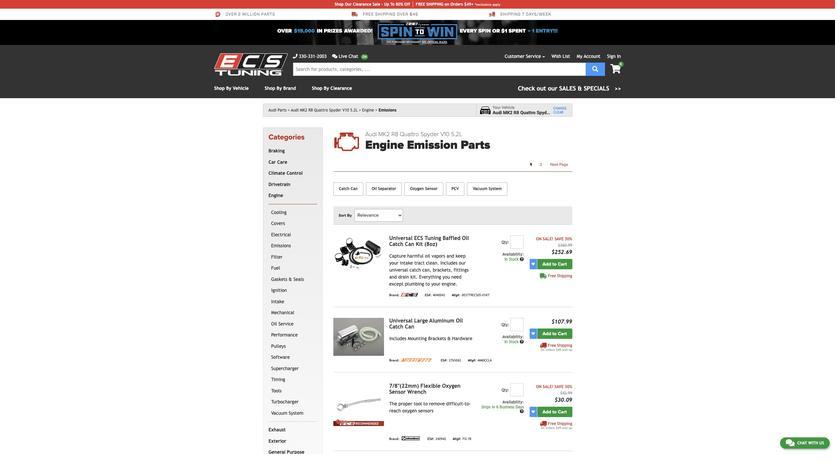 Task type: locate. For each thing, give the bounding box(es) containing it.
1 vertical spatial engine link
[[267, 190, 316, 202]]

vehicle right the 'your'
[[502, 105, 515, 110]]

& for gaskets
[[289, 277, 292, 282]]

0 horizontal spatial mk2
[[300, 108, 307, 113]]

1 brand: from the top
[[389, 294, 400, 298]]

1 vertical spatial oxygen
[[442, 383, 461, 390]]

service inside popup button
[[526, 54, 541, 59]]

0 horizontal spatial chat
[[349, 54, 358, 59]]

003779ecs05-
[[462, 294, 482, 298]]

1 vertical spatial your
[[431, 282, 441, 287]]

shipping left 7
[[500, 12, 521, 17]]

ships in 6 business days
[[482, 405, 524, 410]]

1 vertical spatial clearance
[[331, 86, 352, 91]]

universal for can
[[389, 318, 413, 324]]

to down everything
[[426, 282, 430, 287]]

live chat link
[[332, 53, 368, 60]]

1 vertical spatial vacuum
[[271, 411, 287, 416]]

r8 inside 'audi mk2 r8 quattro spyder v10 5.2l engine emission parts'
[[392, 131, 398, 138]]

on for $252.69
[[536, 237, 542, 242]]

sale! inside the on sale!                         save 30% $360.99 $252.69
[[543, 237, 553, 242]]

2 in stock from the top
[[505, 340, 520, 345]]

in for $107.99
[[505, 340, 508, 345]]

clearance up "audi mk2 r8 quattro spyder v10 5.2l" link
[[331, 86, 352, 91]]

30% inside the on sale!                         save 30% $360.99 $252.69
[[565, 237, 572, 242]]

oxygen right separator
[[410, 187, 424, 191]]

1 vertical spatial add
[[543, 331, 551, 337]]

exhaust
[[269, 428, 286, 433]]

spyder inside your vehicle audi mk2 r8 quattro spyder v10 5.2l
[[537, 110, 551, 115]]

0 vertical spatial comments image
[[332, 54, 337, 59]]

1 vertical spatial stock
[[509, 340, 519, 345]]

2 horizontal spatial r8
[[514, 110, 519, 115]]

& right 'sales'
[[578, 85, 582, 92]]

audi for audi parts
[[269, 108, 276, 113]]

30% for $252.69
[[565, 237, 572, 242]]

5.2l inside 'audi mk2 r8 quattro spyder v10 5.2l engine emission parts'
[[451, 131, 462, 138]]

pcv
[[452, 187, 459, 191]]

& for sales
[[578, 85, 582, 92]]

1 horizontal spatial includes
[[440, 261, 458, 266]]

oil right baffled
[[462, 235, 469, 242]]

includes left the mounting in the bottom of the page
[[389, 336, 406, 342]]

3 qty: from the top
[[502, 388, 509, 393]]

2 free shipping on orders $49 and up from the top
[[541, 422, 572, 430]]

parts inside 'audi mk2 r8 quattro spyder v10 5.2l engine emission parts'
[[461, 138, 490, 152]]

5.2l for audi mk2 r8 quattro spyder v10 5.2l
[[350, 108, 358, 113]]

2 inside paginated product list navigation navigation
[[540, 162, 542, 167]]

add to cart button
[[537, 259, 572, 270], [537, 329, 572, 339], [537, 407, 572, 418]]

free shipping on orders $49 and up down $30.09
[[541, 422, 572, 430]]

es#: 4040043
[[425, 294, 445, 298]]

on inside "on sale!                         save 30% $42.99 $30.09"
[[536, 385, 542, 390]]

3 add from the top
[[543, 410, 551, 415]]

oil left separator
[[372, 187, 377, 191]]

.
[[447, 41, 448, 44]]

1 horizontal spatial r8
[[392, 131, 398, 138]]

can up the mounting in the bottom of the page
[[405, 324, 414, 330]]

can left kit
[[405, 241, 414, 248]]

car
[[269, 160, 276, 165]]

quattro left the clear
[[520, 110, 536, 115]]

mfg#: left "mm0ccla"
[[468, 359, 477, 363]]

audi for audi mk2 r8 quattro spyder v10 5.2l
[[291, 108, 299, 113]]

universal large aluminum oil catch can link
[[389, 318, 463, 330]]

over left million
[[226, 12, 237, 17]]

0 vertical spatial on
[[445, 2, 449, 7]]

r8 for audi mk2 r8 quattro spyder v10 5.2l engine emission parts
[[392, 131, 398, 138]]

by for clearance
[[324, 86, 329, 91]]

can,
[[422, 268, 431, 273]]

vacuum system link down paginated product list navigation navigation
[[467, 183, 508, 196]]

universal left ecs
[[389, 235, 413, 242]]

up
[[384, 2, 389, 7]]

to up sensors
[[423, 402, 428, 407]]

no
[[387, 41, 391, 44]]

quattro up the emission
[[400, 131, 419, 138]]

pcv link
[[446, 183, 465, 196]]

1 vertical spatial sensor
[[389, 389, 406, 396]]

330-331-2003
[[299, 54, 327, 59]]

& inside "link"
[[578, 85, 582, 92]]

universal ecs tuning baffled oil catch can kit (8oz) link
[[389, 235, 469, 248]]

(8oz)
[[425, 241, 437, 248]]

es#: for can
[[441, 359, 448, 363]]

$49 down $30.09
[[556, 427, 561, 430]]

1 vertical spatial includes
[[389, 336, 406, 342]]

wrench
[[407, 389, 426, 396]]

ships
[[482, 405, 491, 410]]

0 horizontal spatial your
[[389, 261, 399, 266]]

vehicle
[[233, 86, 249, 91], [502, 105, 515, 110]]

1 on from the top
[[536, 237, 542, 242]]

free shipping on orders $49 and up down $107.99
[[541, 344, 572, 352]]

1 vertical spatial orders
[[546, 427, 555, 430]]

1 vertical spatial mfg#:
[[468, 359, 477, 363]]

2 up from the top
[[569, 427, 572, 430]]

0 vertical spatial can
[[351, 187, 358, 191]]

1 horizontal spatial engine link
[[362, 108, 377, 113]]

1 question circle image from the top
[[520, 340, 524, 344]]

0 vertical spatial add to wish list image
[[532, 333, 535, 336]]

1 horizontal spatial clearance
[[353, 2, 371, 7]]

oil down mechanical
[[271, 322, 277, 327]]

2
[[238, 12, 241, 17], [540, 162, 542, 167]]

0 vertical spatial add
[[543, 262, 551, 267]]

2 vertical spatial cart
[[558, 410, 567, 415]]

vacuum system inside engine subcategories element
[[271, 411, 303, 416]]

1 vertical spatial system
[[289, 411, 303, 416]]

and down $107.99
[[562, 348, 568, 352]]

2 on from the top
[[536, 385, 542, 390]]

1 save from the top
[[555, 237, 564, 242]]

shop by brand
[[265, 86, 296, 91]]

cart for $30.09
[[558, 410, 567, 415]]

stock for on sale!                         save 30%
[[509, 257, 519, 262]]

ignition link
[[270, 286, 316, 297]]

oxygen up difficult-
[[442, 383, 461, 390]]

1 cart from the top
[[558, 262, 567, 267]]

$49 right over
[[410, 12, 418, 17]]

1 qty: from the top
[[502, 240, 509, 245]]

orders down $107.99
[[546, 348, 555, 352]]

shop by vehicle link
[[214, 86, 249, 91]]

1 stock from the top
[[509, 257, 519, 262]]

customer service
[[505, 54, 541, 59]]

0 horizontal spatial 5.2l
[[350, 108, 358, 113]]

every
[[460, 28, 477, 34]]

shop for shop our clearance sale - up to 80% off
[[335, 2, 344, 7]]

question circle image for on sale!                         save 30%
[[520, 410, 524, 414]]

fuel
[[271, 266, 280, 271]]

3 availability: from the top
[[503, 400, 524, 405]]

list
[[563, 54, 570, 59]]

2 question circle image from the top
[[520, 410, 524, 414]]

your down everything
[[431, 282, 441, 287]]

7
[[522, 12, 525, 17]]

catch up "sort by"
[[339, 187, 350, 191]]

electrical
[[271, 232, 291, 238]]

1 add to cart from the top
[[543, 262, 567, 267]]

and down $30.09
[[562, 427, 568, 430]]

next
[[550, 162, 558, 167]]

flexible
[[421, 383, 441, 390]]

vacuum right pcv at top right
[[473, 187, 487, 191]]

braking link
[[267, 146, 316, 157]]

change link
[[553, 106, 567, 110]]

1 vertical spatial vehicle
[[502, 105, 515, 110]]

sale! for $30.09
[[543, 385, 553, 390]]

can up "sort by"
[[351, 187, 358, 191]]

by for brand
[[277, 86, 282, 91]]

includes inside capture harmful oil vapors and keep your intake tract clean. includes our universal catch can, brackets, fittings and drain kit. everything you need except plumbing to your engine.
[[440, 261, 458, 266]]

category navigation element
[[263, 128, 323, 455]]

0 vertical spatial add to cart button
[[537, 259, 572, 270]]

3 cart from the top
[[558, 410, 567, 415]]

cart down $30.09
[[558, 410, 567, 415]]

1 left 2 link
[[530, 162, 532, 167]]

service up the performance
[[279, 322, 294, 327]]

ecs - corporate logo image
[[401, 293, 418, 297]]

universal inside universal large aluminum oil catch can
[[389, 318, 413, 324]]

catch left large
[[389, 324, 403, 330]]

2 horizontal spatial quattro
[[520, 110, 536, 115]]

$42.99
[[560, 391, 572, 396]]

v10 inside your vehicle audi mk2 r8 quattro spyder v10 5.2l
[[552, 110, 560, 115]]

0 vertical spatial &
[[578, 85, 582, 92]]

0 vertical spatial up
[[569, 348, 572, 352]]

on for $30.09
[[536, 385, 542, 390]]

to for add to wish list image
[[553, 262, 557, 267]]

0 vertical spatial vehicle
[[233, 86, 249, 91]]

chat with us
[[798, 441, 824, 446]]

0 vertical spatial 2
[[238, 12, 241, 17]]

0 horizontal spatial quattro
[[314, 108, 328, 113]]

2 vertical spatial &
[[448, 336, 451, 342]]

add to cart button down $107.99
[[537, 329, 572, 339]]

comments image left live
[[332, 54, 337, 59]]

vapors
[[432, 254, 445, 259]]

capture
[[389, 254, 406, 259]]

0 horizontal spatial oxygen
[[410, 187, 424, 191]]

in left prizes
[[317, 28, 322, 34]]

0 vertical spatial brand:
[[389, 294, 400, 298]]

2 vertical spatial can
[[405, 324, 414, 330]]

0 vertical spatial orders
[[546, 348, 555, 352]]

1 vertical spatial on
[[541, 348, 545, 352]]

2 qty: from the top
[[502, 323, 509, 328]]

None number field
[[511, 236, 524, 249], [511, 318, 524, 332], [511, 384, 524, 397], [511, 236, 524, 249], [511, 318, 524, 332], [511, 384, 524, 397]]

mk2 inside your vehicle audi mk2 r8 quattro spyder v10 5.2l
[[503, 110, 513, 115]]

es#2765062 - mm0ccla - universal large aluminum oil catch can - includes mounting brackets & hardware - mishimoto - audi bmw volkswagen mini image
[[333, 318, 384, 356]]

1 vertical spatial 1
[[530, 162, 532, 167]]

0 vertical spatial qty:
[[502, 240, 509, 245]]

1 horizontal spatial v10
[[441, 131, 450, 138]]

2 add to cart button from the top
[[537, 329, 572, 339]]

to inside capture harmful oil vapors and keep your intake tract clean. includes our universal catch can, brackets, fittings and drain kit. everything you need except plumbing to your engine.
[[426, 282, 430, 287]]

by up "audi mk2 r8 quattro spyder v10 5.2l" link
[[324, 86, 329, 91]]

spyder down shop by clearance link
[[329, 108, 341, 113]]

vacuum system down paginated product list navigation navigation
[[473, 187, 502, 191]]

1 vertical spatial engine
[[365, 138, 404, 152]]

0 horizontal spatial emissions
[[271, 244, 291, 249]]

add for $252.69
[[543, 262, 551, 267]]

your
[[389, 261, 399, 266], [431, 282, 441, 287]]

1 orders from the top
[[546, 348, 555, 352]]

audi inside 'audi mk2 r8 quattro spyder v10 5.2l engine emission parts'
[[365, 131, 377, 138]]

save up $360.99
[[555, 237, 564, 242]]

1 right =
[[532, 28, 535, 34]]

save inside "on sale!                         save 30% $42.99 $30.09"
[[555, 385, 564, 390]]

question circle image
[[520, 340, 524, 344], [520, 410, 524, 414]]

on
[[445, 2, 449, 7], [541, 348, 545, 352], [541, 427, 545, 430]]

comments image for chat
[[786, 439, 795, 447]]

r8
[[308, 108, 313, 113], [514, 110, 519, 115], [392, 131, 398, 138]]

universal inside universal ecs tuning baffled oil catch can kit (8oz)
[[389, 235, 413, 242]]

supercharger
[[271, 366, 299, 372]]

0 vertical spatial engine link
[[362, 108, 377, 113]]

0 horizontal spatial v10
[[342, 108, 349, 113]]

0 vertical spatial on
[[536, 237, 542, 242]]

your down capture
[[389, 261, 399, 266]]

oil right aluminum
[[456, 318, 463, 324]]

free down 'shop our clearance sale - up to 80% off'
[[363, 12, 374, 17]]

1 horizontal spatial vacuum system link
[[467, 183, 508, 196]]

up down $107.99
[[569, 348, 572, 352]]

1 horizontal spatial service
[[526, 54, 541, 59]]

1 vertical spatial in
[[505, 257, 508, 262]]

and
[[447, 254, 454, 259], [389, 275, 397, 280], [562, 348, 568, 352], [562, 427, 568, 430]]

to down $30.09
[[553, 410, 557, 415]]

brackets
[[428, 336, 446, 342]]

vacuum
[[473, 187, 487, 191], [271, 411, 287, 416]]

5.2l inside your vehicle audi mk2 r8 quattro spyder v10 5.2l
[[561, 110, 570, 115]]

add to cart down $107.99
[[543, 331, 567, 337]]

shipping
[[375, 12, 396, 17]]

paginated product list navigation navigation
[[365, 160, 572, 169]]

7/8"(22mm) flexible oxygen sensor wrench
[[389, 383, 461, 396]]

es#:
[[425, 294, 432, 298], [441, 359, 448, 363], [428, 438, 434, 442]]

5.2l
[[350, 108, 358, 113], [561, 110, 570, 115], [451, 131, 462, 138]]

1 horizontal spatial parts
[[461, 138, 490, 152]]

by left 'brand'
[[277, 86, 282, 91]]

comments image
[[332, 54, 337, 59], [786, 439, 795, 447]]

2003
[[317, 54, 327, 59]]

2 vertical spatial $49
[[556, 427, 561, 430]]

2 availability: from the top
[[503, 335, 524, 340]]

service for customer service
[[526, 54, 541, 59]]

1 in stock from the top
[[505, 257, 520, 262]]

2 stock from the top
[[509, 340, 519, 345]]

0 horizontal spatial 2
[[238, 12, 241, 17]]

mfg#: left fo-
[[453, 438, 461, 442]]

comments image inside live chat link
[[332, 54, 337, 59]]

days
[[516, 405, 524, 410]]

service for oil service
[[279, 322, 294, 327]]

on inside the on sale!                         save 30% $360.99 $252.69
[[536, 237, 542, 242]]

1 sale! from the top
[[543, 237, 553, 242]]

oil service
[[271, 322, 294, 327]]

1 vertical spatial chat
[[798, 441, 807, 446]]

2 horizontal spatial mk2
[[503, 110, 513, 115]]

catch
[[410, 268, 421, 273]]

1 vertical spatial 2
[[540, 162, 542, 167]]

2 horizontal spatial 5.2l
[[561, 110, 570, 115]]

& right brackets
[[448, 336, 451, 342]]

drivetrain link
[[267, 179, 316, 190]]

spyder up the emission
[[421, 131, 439, 138]]

30% up $42.99 on the bottom right
[[565, 385, 572, 390]]

es#: left 2765062
[[441, 359, 448, 363]]

my account
[[577, 54, 601, 59]]

1 vertical spatial availability:
[[503, 335, 524, 340]]

quattro inside 'audi mk2 r8 quattro spyder v10 5.2l engine emission parts'
[[400, 131, 419, 138]]

cart
[[558, 262, 567, 267], [558, 331, 567, 337], [558, 410, 567, 415]]

1 horizontal spatial over
[[277, 28, 292, 34]]

0 horizontal spatial engine link
[[267, 190, 316, 202]]

in stock for on sale!                         save 30%
[[505, 257, 520, 262]]

1 availability: from the top
[[503, 252, 524, 257]]

off
[[404, 2, 410, 7]]

v10 for audi mk2 r8 quattro spyder v10 5.2l engine emission parts
[[441, 131, 450, 138]]

es#: left 4040043
[[425, 294, 432, 298]]

quattro down shop by clearance link
[[314, 108, 328, 113]]

2 vertical spatial add to cart button
[[537, 407, 572, 418]]

except
[[389, 282, 404, 287]]

0 vertical spatial es#:
[[425, 294, 432, 298]]

add to wish list image
[[532, 263, 535, 266]]

car care link
[[267, 157, 316, 168]]

0 vertical spatial mfg#:
[[452, 294, 460, 298]]

vehicle inside your vehicle audi mk2 r8 quattro spyder v10 5.2l
[[502, 105, 515, 110]]

1 vertical spatial add to wish list image
[[532, 411, 535, 414]]

0 vertical spatial free shipping on orders $49 and up
[[541, 344, 572, 352]]

audi inside your vehicle audi mk2 r8 quattro spyder v10 5.2l
[[493, 110, 502, 115]]

1 horizontal spatial vacuum system
[[473, 187, 502, 191]]

1 vertical spatial in stock
[[505, 340, 520, 345]]

2 vertical spatial mfg#:
[[453, 438, 461, 442]]

1 30% from the top
[[565, 237, 572, 242]]

availability: for $30.09
[[503, 400, 524, 405]]

catch inside universal large aluminum oil catch can
[[389, 324, 403, 330]]

and left keep
[[447, 254, 454, 259]]

on
[[536, 237, 542, 242], [536, 385, 542, 390]]

sensor up the
[[389, 389, 406, 396]]

ship
[[426, 2, 435, 7]]

chat left with
[[798, 441, 807, 446]]

vehicle down ecs tuning image
[[233, 86, 249, 91]]

shipping 7 days/week
[[500, 12, 551, 17]]

0 vertical spatial in stock
[[505, 257, 520, 262]]

add to wish list image
[[532, 333, 535, 336], [532, 411, 535, 414]]

over left '$15,000'
[[277, 28, 292, 34]]

mfg#:
[[452, 294, 460, 298], [468, 359, 477, 363], [453, 438, 461, 442]]

to for 2nd add to wish list icon from the top
[[553, 410, 557, 415]]

orders
[[546, 348, 555, 352], [546, 427, 555, 430]]

in left 6
[[492, 405, 495, 410]]

to down $107.99
[[553, 331, 557, 337]]

1 vertical spatial in
[[492, 405, 495, 410]]

by right sort
[[347, 213, 352, 218]]

mk2 inside 'audi mk2 r8 quattro spyder v10 5.2l engine emission parts'
[[378, 131, 390, 138]]

mfg#: down engine.
[[452, 294, 460, 298]]

engine
[[362, 108, 374, 113], [365, 138, 404, 152], [269, 193, 283, 198]]

1 vertical spatial vacuum system
[[271, 411, 303, 416]]

1 add to cart button from the top
[[537, 259, 572, 270]]

shop for shop by vehicle
[[214, 86, 225, 91]]

by down ecs tuning image
[[226, 86, 231, 91]]

0 horizontal spatial clearance
[[331, 86, 352, 91]]

2 right 1 link
[[540, 162, 542, 167]]

1 horizontal spatial 5.2l
[[451, 131, 462, 138]]

2 horizontal spatial v10
[[552, 110, 560, 115]]

2 brand: from the top
[[389, 359, 400, 363]]

save for $30.09
[[555, 385, 564, 390]]

save inside the on sale!                         save 30% $360.99 $252.69
[[555, 237, 564, 242]]

or
[[492, 28, 500, 34]]

oxygen sensor
[[410, 187, 438, 191]]

us
[[819, 441, 824, 446]]

0 vertical spatial system
[[489, 187, 502, 191]]

cooling
[[271, 210, 287, 215]]

2 vertical spatial on
[[541, 427, 545, 430]]

1 universal from the top
[[389, 235, 413, 242]]

comments image inside chat with us link
[[786, 439, 795, 447]]

vacuum down turbocharger at the left of page
[[271, 411, 287, 416]]

2 save from the top
[[555, 385, 564, 390]]

add to cart up "free shipping"
[[543, 262, 567, 267]]

customer
[[505, 54, 525, 59]]

2 universal from the top
[[389, 318, 413, 324]]

2 30% from the top
[[565, 385, 572, 390]]

sale! inside "on sale!                         save 30% $42.99 $30.09"
[[543, 385, 553, 390]]

1 add from the top
[[543, 262, 551, 267]]

6
[[496, 405, 499, 410]]

2 left million
[[238, 12, 241, 17]]

vacuum system link down turbocharger at the left of page
[[270, 408, 316, 420]]

quattro for audi mk2 r8 quattro spyder v10 5.2l engine emission parts
[[400, 131, 419, 138]]

cart for $252.69
[[558, 262, 567, 267]]

3 add to cart button from the top
[[537, 407, 572, 418]]

reach
[[389, 409, 401, 414]]

01kt
[[482, 294, 490, 298]]

system inside engine subcategories element
[[289, 411, 303, 416]]

add to cart button up "free shipping"
[[537, 259, 572, 270]]

cart down $107.99
[[558, 331, 567, 337]]

parts down shop by brand
[[278, 108, 287, 113]]

can inside universal large aluminum oil catch can
[[405, 324, 414, 330]]

shop for shop by brand
[[265, 86, 275, 91]]

orders down $30.09
[[546, 427, 555, 430]]

0 vertical spatial in
[[617, 54, 621, 59]]

clearance right our
[[353, 2, 371, 7]]

2 vertical spatial qty:
[[502, 388, 509, 393]]

add to cart for $30.09
[[543, 410, 567, 415]]

spyder inside 'audi mk2 r8 quattro spyder v10 5.2l engine emission parts'
[[421, 131, 439, 138]]

add to cart down $30.09
[[543, 410, 567, 415]]

brand: down except
[[389, 294, 400, 298]]

service right customer
[[526, 54, 541, 59]]

1 vertical spatial add to cart
[[543, 331, 567, 337]]

sensor left pcv at top right
[[425, 187, 438, 191]]

0 horizontal spatial sensor
[[389, 389, 406, 396]]

to for second add to wish list icon from the bottom of the page
[[553, 331, 557, 337]]

ecs
[[414, 235, 423, 242]]

& inside 'link'
[[289, 277, 292, 282]]

add to cart button down $30.09
[[537, 407, 572, 418]]

0 vertical spatial oxygen
[[410, 187, 424, 191]]

includes up brackets,
[[440, 261, 458, 266]]

engine inside category navigation element
[[269, 193, 283, 198]]

free down $30.09
[[548, 422, 556, 427]]

30% inside "on sale!                         save 30% $42.99 $30.09"
[[565, 385, 572, 390]]

1 vertical spatial can
[[405, 241, 414, 248]]

shipping down $107.99
[[557, 344, 572, 348]]

spin
[[479, 28, 491, 34]]

es#: left 240942
[[428, 438, 434, 442]]

cart down $252.69
[[558, 262, 567, 267]]

service inside engine subcategories element
[[279, 322, 294, 327]]

categories
[[269, 133, 305, 142]]

need
[[451, 275, 462, 280]]

1 add to wish list image from the top
[[532, 333, 535, 336]]

0 vertical spatial clearance
[[353, 2, 371, 7]]

*exclusions
[[475, 3, 491, 6]]

engine subcategories element
[[269, 204, 317, 423]]

v10 inside 'audi mk2 r8 quattro spyder v10 5.2l engine emission parts'
[[441, 131, 450, 138]]

2 vertical spatial brand:
[[389, 438, 400, 442]]

2 sale! from the top
[[543, 385, 553, 390]]

chat right live
[[349, 54, 358, 59]]

oil separator link
[[366, 183, 402, 196]]

comments image left chat with us
[[786, 439, 795, 447]]

free
[[363, 12, 374, 17], [548, 274, 556, 279], [548, 344, 556, 348], [548, 422, 556, 427]]

0 horizontal spatial vacuum
[[271, 411, 287, 416]]

0 vertical spatial $49
[[410, 12, 418, 17]]

save up $42.99 on the bottom right
[[555, 385, 564, 390]]

catch up capture
[[389, 241, 403, 248]]

parts up paginated product list navigation navigation
[[461, 138, 490, 152]]

3 add to cart from the top
[[543, 410, 567, 415]]

vacuum system down turbocharger at the left of page
[[271, 411, 303, 416]]

2 orders from the top
[[546, 427, 555, 430]]

qty: for universal ecs tuning baffled oil catch can kit (8oz)
[[502, 240, 509, 245]]

brand: left schwaben - corporate logo
[[389, 438, 400, 442]]

1 horizontal spatial comments image
[[786, 439, 795, 447]]

stock for $107.99
[[509, 340, 519, 345]]

up down $30.09
[[569, 427, 572, 430]]

1 horizontal spatial your
[[431, 282, 441, 287]]

spyder left the clear
[[537, 110, 551, 115]]

0 vertical spatial stock
[[509, 257, 519, 262]]

1 vertical spatial save
[[555, 385, 564, 390]]

2 vertical spatial in
[[505, 340, 508, 345]]



Task type: describe. For each thing, give the bounding box(es) containing it.
clearance for by
[[331, 86, 352, 91]]

0
[[620, 62, 622, 66]]

oil inside universal ecs tuning baffled oil catch can kit (8oz)
[[462, 235, 469, 242]]

official
[[427, 41, 439, 44]]

vacuum inside engine subcategories element
[[271, 411, 287, 416]]

pulleys link
[[270, 341, 316, 353]]

free down $107.99
[[548, 344, 556, 348]]

plumbing
[[405, 282, 424, 287]]

mk2 for audi mk2 r8 quattro spyder v10 5.2l
[[300, 108, 307, 113]]

audi for audi mk2 r8 quattro spyder v10 5.2l engine emission parts
[[365, 131, 377, 138]]

wish list link
[[552, 54, 570, 59]]

ecs tuning recommends this product. image
[[333, 422, 384, 427]]

add to cart for $252.69
[[543, 262, 567, 267]]

330-
[[299, 54, 308, 59]]

oxygen sensor link
[[405, 183, 443, 196]]

question circle image for $107.99
[[520, 340, 524, 344]]

on sale!                         save 30% $42.99 $30.09
[[536, 385, 572, 404]]

capture harmful oil vapors and keep your intake tract clean. includes our universal catch can, brackets, fittings and drain kit. everything you need except plumbing to your engine.
[[389, 254, 469, 287]]

240942
[[436, 438, 446, 442]]

mfg#: for 7/8"(22mm) flexible oxygen sensor wrench
[[453, 438, 461, 442]]

timing
[[271, 378, 285, 383]]

1 free shipping on orders $49 and up from the top
[[541, 344, 572, 352]]

control
[[287, 171, 303, 176]]

shipping down $252.69
[[557, 274, 572, 279]]

add to cart button for $30.09
[[537, 407, 572, 418]]

0 vertical spatial in
[[317, 28, 322, 34]]

universal large aluminum oil catch can
[[389, 318, 463, 330]]

mfg#: for universal large aluminum oil catch can
[[468, 359, 477, 363]]

electrical link
[[270, 230, 316, 241]]

everything
[[419, 275, 441, 280]]

es#240942 - fo-78 - 7/8"(22mm) flexible oxygen sensor wrench - the proper tool to remove difficult-to-reach oxygen sensors - schwaben - audi bmw volkswagen mercedes benz mini porsche image
[[333, 384, 384, 422]]

2 vertical spatial es#:
[[428, 438, 434, 442]]

software link
[[270, 353, 316, 364]]

clean.
[[426, 261, 439, 266]]

$49 inside 'link'
[[410, 12, 418, 17]]

$252.69
[[552, 249, 572, 256]]

exterior link
[[267, 436, 316, 448]]

pulleys
[[271, 344, 286, 349]]

1 horizontal spatial vacuum
[[473, 187, 487, 191]]

oil inside universal large aluminum oil catch can
[[456, 318, 463, 324]]

0 horizontal spatial parts
[[278, 108, 287, 113]]

question circle image
[[520, 258, 524, 262]]

covers
[[271, 221, 285, 227]]

2 add from the top
[[543, 331, 551, 337]]

tools
[[271, 389, 282, 394]]

live
[[339, 54, 347, 59]]

$1
[[501, 28, 507, 34]]

climate control
[[269, 171, 303, 176]]

add for $30.09
[[543, 410, 551, 415]]

sort by
[[339, 213, 352, 218]]

timing link
[[270, 375, 316, 386]]

cooling link
[[270, 207, 316, 218]]

by for vehicle
[[226, 86, 231, 91]]

large
[[414, 318, 428, 324]]

3 brand: from the top
[[389, 438, 400, 442]]

in stock for $107.99
[[505, 340, 520, 345]]

over for over $15,000 in prizes
[[277, 28, 292, 34]]

add to cart button for $252.69
[[537, 259, 572, 270]]

es#: 240942
[[428, 438, 446, 442]]

oil inside engine subcategories element
[[271, 322, 277, 327]]

oil service link
[[270, 319, 316, 330]]

catch can
[[339, 187, 358, 191]]

oxygen inside 7/8"(22mm) flexible oxygen sensor wrench
[[442, 383, 461, 390]]

kit
[[416, 241, 423, 248]]

emissions inside 'link'
[[271, 244, 291, 249]]

shopping cart image
[[611, 64, 621, 74]]

80%
[[396, 2, 403, 7]]

universal for catch
[[389, 235, 413, 242]]

0 vertical spatial your
[[389, 261, 399, 266]]

1 horizontal spatial in
[[492, 405, 495, 410]]

v10 for audi mk2 r8 quattro spyder v10 5.2l
[[342, 108, 349, 113]]

spyder for audi mk2 r8 quattro spyder v10 5.2l engine emission parts
[[421, 131, 439, 138]]

r8 inside your vehicle audi mk2 r8 quattro spyder v10 5.2l
[[514, 110, 519, 115]]

es#: for catch
[[425, 294, 432, 298]]

free down $252.69
[[548, 274, 556, 279]]

1 horizontal spatial system
[[489, 187, 502, 191]]

0 vertical spatial catch
[[339, 187, 350, 191]]

intake link
[[270, 297, 316, 308]]

shop by clearance link
[[312, 86, 352, 91]]

quattro inside your vehicle audi mk2 r8 quattro spyder v10 5.2l
[[520, 110, 536, 115]]

2 cart from the top
[[558, 331, 567, 337]]

4040043
[[433, 294, 445, 298]]

catch inside universal ecs tuning baffled oil catch can kit (8oz)
[[389, 241, 403, 248]]

can inside universal ecs tuning baffled oil catch can kit (8oz)
[[405, 241, 414, 248]]

mounting
[[408, 336, 427, 342]]

qty: for 7/8"(22mm) flexible oxygen sensor wrench
[[502, 388, 509, 393]]

shipping down $30.09
[[557, 422, 572, 427]]

gaskets & seals
[[271, 277, 304, 282]]

change
[[553, 106, 567, 110]]

spent
[[509, 28, 526, 34]]

free shipping
[[548, 274, 572, 279]]

fittings
[[454, 268, 469, 273]]

apply
[[492, 3, 501, 6]]

days/week
[[526, 12, 551, 17]]

oil
[[425, 254, 430, 259]]

your vehicle audi mk2 r8 quattro spyder v10 5.2l
[[493, 105, 570, 115]]

turbocharger link
[[270, 397, 316, 408]]

performance
[[271, 333, 298, 338]]

mishimoto - corporate logo image
[[401, 359, 434, 362]]

customer service button
[[505, 53, 545, 60]]

over 2 million parts
[[226, 12, 275, 17]]

$107.99
[[552, 319, 572, 325]]

1 up from the top
[[569, 348, 572, 352]]

1 inside paginated product list navigation navigation
[[530, 162, 532, 167]]

emissions link
[[270, 241, 316, 252]]

gaskets & seals link
[[270, 274, 316, 286]]

1 horizontal spatial sensor
[[425, 187, 438, 191]]

2 add to cart from the top
[[543, 331, 567, 337]]

mfg#: for universal ecs tuning baffled oil catch can kit (8oz)
[[452, 294, 460, 298]]

sales
[[559, 85, 576, 92]]

1 horizontal spatial chat
[[798, 441, 807, 446]]

phone image
[[293, 54, 298, 59]]

0 vertical spatial engine
[[362, 108, 374, 113]]

0 vertical spatial vacuum system link
[[467, 183, 508, 196]]

free ship ping on orders $49+ *exclusions apply
[[416, 2, 501, 7]]

30% for $30.09
[[565, 385, 572, 390]]

brand: for catch
[[389, 294, 400, 298]]

with
[[808, 441, 818, 446]]

page
[[559, 162, 568, 167]]

the proper tool to remove difficult-to- reach oxygen sensors
[[389, 402, 471, 414]]

sensor inside 7/8"(22mm) flexible oxygen sensor wrench
[[389, 389, 406, 396]]

ecs tuning image
[[214, 53, 288, 76]]

free shipping over $49 link
[[352, 11, 418, 17]]

shop our clearance sale - up to 80% off
[[335, 2, 410, 7]]

see official rules link
[[422, 40, 447, 44]]

mm0ccla
[[478, 359, 492, 363]]

shop for shop by clearance
[[312, 86, 322, 91]]

over
[[397, 12, 408, 17]]

r8 for audi mk2 r8 quattro spyder v10 5.2l
[[308, 108, 313, 113]]

mk2 for audi mk2 r8 quattro spyder v10 5.2l engine emission parts
[[378, 131, 390, 138]]

comments image for live
[[332, 54, 337, 59]]

7/8"(22mm)
[[389, 383, 419, 390]]

1 horizontal spatial emissions
[[379, 108, 397, 113]]

brackets,
[[433, 268, 452, 273]]

covers link
[[270, 218, 316, 230]]

sale! for $252.69
[[543, 237, 553, 242]]

1 vertical spatial $49
[[556, 348, 561, 352]]

over for over 2 million parts
[[226, 12, 237, 17]]

spyder for audi mk2 r8 quattro spyder v10 5.2l
[[329, 108, 341, 113]]

quattro for audi mk2 r8 quattro spyder v10 5.2l
[[314, 108, 328, 113]]

0 vertical spatial 1
[[532, 28, 535, 34]]

Search text field
[[293, 63, 586, 76]]

in for on sale!                         save 30%
[[505, 257, 508, 262]]

0 vertical spatial chat
[[349, 54, 358, 59]]

and up except
[[389, 275, 397, 280]]

brand: for can
[[389, 359, 400, 363]]

search image
[[592, 66, 598, 72]]

0 horizontal spatial vacuum system link
[[270, 408, 316, 420]]

engine inside 'audi mk2 r8 quattro spyder v10 5.2l engine emission parts'
[[365, 138, 404, 152]]

2 add to wish list image from the top
[[532, 411, 535, 414]]

0 horizontal spatial vehicle
[[233, 86, 249, 91]]

331-
[[308, 54, 317, 59]]

tuning
[[425, 235, 441, 242]]

availability: for $252.69
[[503, 252, 524, 257]]

5.2l for audi mk2 r8 quattro spyder v10 5.2l engine emission parts
[[451, 131, 462, 138]]

free inside 'link'
[[363, 12, 374, 17]]

1 horizontal spatial &
[[448, 336, 451, 342]]

qty: for universal large aluminum oil catch can
[[502, 323, 509, 328]]

schwaben - corporate logo image
[[401, 437, 421, 441]]

ping
[[435, 2, 443, 7]]

exhaust link
[[267, 425, 316, 436]]

oil inside "link"
[[372, 187, 377, 191]]

ecs tuning 'spin to win' contest logo image
[[378, 23, 457, 39]]

audi mk2 r8 quattro spyder v10 5.2l link
[[291, 108, 361, 113]]

remove
[[429, 402, 445, 407]]

clearance for our
[[353, 2, 371, 7]]

to inside the proper tool to remove difficult-to- reach oxygen sensors
[[423, 402, 428, 407]]

es#4040043 - 003779ecs05-01kt -  universal ecs tuning baffled oil catch can kit (8oz) - capture harmful oil vapors and keep your intake tract clean. includes our universal catch can, brackets, fittings and drain kit. everything you need except plumbing to your engine. - ecs - audi volkswagen image
[[333, 236, 384, 274]]

mfg#: fo-78
[[453, 438, 471, 442]]

1 link
[[526, 160, 536, 169]]

difficult-
[[446, 402, 465, 407]]

save for $252.69
[[555, 237, 564, 242]]

our
[[459, 261, 466, 266]]

proper
[[399, 402, 412, 407]]

tract
[[414, 261, 425, 266]]



Task type: vqa. For each thing, say whether or not it's contained in the screenshot.
the ECS inside the ECS Tuning will not provide refunds for any lost package under any circumstances.
no



